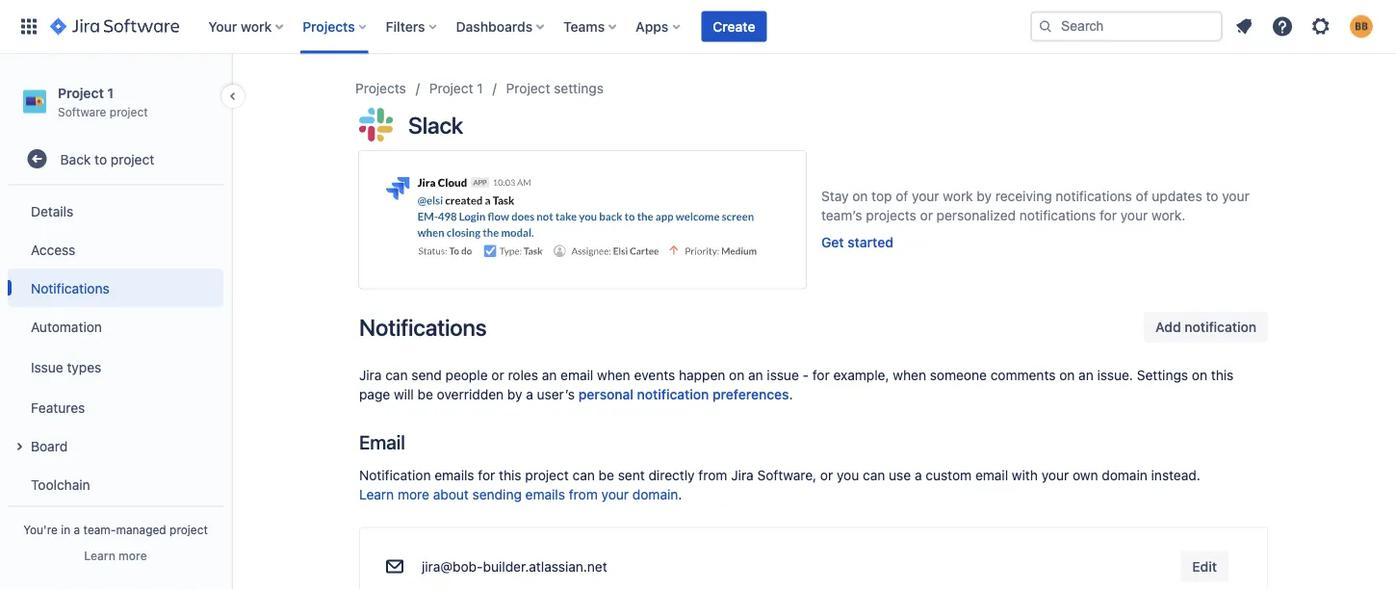 Task type: locate. For each thing, give the bounding box(es) containing it.
by up personalized
[[977, 189, 992, 204]]

your
[[208, 18, 237, 34]]

0 horizontal spatial to
[[95, 151, 107, 167]]

project inside project 1 software project
[[110, 105, 148, 118]]

1 horizontal spatial of
[[1136, 189, 1149, 204]]

0 horizontal spatial project
[[58, 85, 104, 101]]

projects left filters
[[303, 18, 355, 34]]

a right in at bottom left
[[74, 523, 80, 537]]

0 horizontal spatial domain
[[633, 486, 678, 502]]

of right 'top'
[[896, 189, 909, 204]]

learn down notification
[[359, 486, 394, 502]]

0 vertical spatial or
[[920, 208, 933, 224]]

in
[[61, 523, 71, 537]]

0 vertical spatial for
[[1100, 208, 1117, 224]]

learn inside button
[[84, 549, 115, 563]]

notification inside "button"
[[1185, 319, 1257, 335]]

1 horizontal spatial notifications
[[359, 313, 487, 340]]

an up preferences
[[748, 367, 763, 383]]

for left work.
[[1100, 208, 1117, 224]]

send
[[412, 367, 442, 383]]

0 vertical spatial learn
[[359, 486, 394, 502]]

settings image
[[1310, 15, 1333, 38]]

notifications
[[1056, 189, 1133, 204], [1020, 208, 1096, 224]]

an left issue.
[[1079, 367, 1094, 383]]

apps
[[636, 18, 669, 34]]

or left roles
[[492, 367, 504, 383]]

1 horizontal spatial by
[[977, 189, 992, 204]]

notification for add
[[1185, 319, 1257, 335]]

someone
[[930, 367, 987, 383]]

notifications inside group
[[31, 280, 109, 296]]

types
[[67, 359, 101, 375]]

1 when from the left
[[597, 367, 631, 383]]

learn more button
[[84, 548, 147, 563]]

1 horizontal spatial notification
[[1185, 319, 1257, 335]]

more inside button
[[119, 549, 147, 563]]

will
[[394, 386, 414, 402]]

software
[[58, 105, 106, 118]]

1 vertical spatial this
[[499, 467, 522, 483]]

your
[[912, 189, 940, 204], [1223, 189, 1250, 204], [1121, 208, 1148, 224], [1042, 467, 1069, 483], [602, 486, 629, 502]]

jira inside the notification emails for this project can be sent directly from jira software, or you can use a custom email with your own domain instead. learn more about sending emails from your domain .
[[731, 467, 754, 483]]

to right back
[[95, 151, 107, 167]]

email left with
[[976, 467, 1009, 483]]

this down the add notification "button"
[[1212, 367, 1234, 383]]

notification
[[1185, 319, 1257, 335], [637, 386, 709, 402]]

a right use
[[915, 467, 922, 483]]

to inside back to project link
[[95, 151, 107, 167]]

1 down dashboards
[[477, 80, 483, 96]]

0 vertical spatial emails
[[435, 467, 474, 483]]

notifications down the receiving
[[1020, 208, 1096, 224]]

0 horizontal spatial can
[[386, 367, 408, 383]]

2 horizontal spatial project
[[506, 80, 550, 96]]

project up software
[[58, 85, 104, 101]]

1 vertical spatial emails
[[526, 486, 565, 502]]

team's
[[822, 208, 863, 224]]

0 vertical spatial this
[[1212, 367, 1234, 383]]

0 horizontal spatial an
[[542, 367, 557, 383]]

1 horizontal spatial work
[[943, 189, 973, 204]]

stay
[[822, 189, 849, 204]]

. down issue
[[789, 386, 793, 402]]

projects button
[[297, 11, 374, 42]]

banner
[[0, 0, 1397, 54]]

of left updates
[[1136, 189, 1149, 204]]

1 vertical spatial work
[[943, 189, 973, 204]]

can up the will
[[386, 367, 408, 383]]

teams
[[564, 18, 605, 34]]

1 vertical spatial be
[[599, 467, 614, 483]]

0 horizontal spatial when
[[597, 367, 631, 383]]

0 vertical spatial notification
[[1185, 319, 1257, 335]]

1 vertical spatial a
[[915, 467, 922, 483]]

learn more about sending emails from your domain button
[[359, 485, 678, 504]]

or inside stay on top of your work by receiving notifications of updates to your team's projects or personalized notifications for your work.
[[920, 208, 933, 224]]

0 horizontal spatial .
[[678, 486, 682, 502]]

project right software
[[110, 105, 148, 118]]

1 horizontal spatial for
[[813, 367, 830, 383]]

domain right the own
[[1102, 467, 1148, 483]]

more
[[398, 486, 430, 502], [119, 549, 147, 563]]

you're in a team-managed project
[[23, 523, 208, 537]]

be down the send
[[418, 386, 433, 402]]

project for project 1
[[429, 80, 473, 96]]

jira up page
[[359, 367, 382, 383]]

email
[[561, 367, 594, 383], [976, 467, 1009, 483]]

1 horizontal spatial this
[[1212, 367, 1234, 383]]

0 vertical spatial to
[[95, 151, 107, 167]]

0 horizontal spatial notifications
[[31, 280, 109, 296]]

from up builder.atlassian.net
[[569, 486, 598, 502]]

team-
[[83, 523, 116, 537]]

personal notification preferences .
[[579, 386, 793, 402]]

sent
[[618, 467, 645, 483]]

jira issue preview in slack image
[[359, 151, 806, 288]]

0 vertical spatial email
[[561, 367, 594, 383]]

notification down events
[[637, 386, 709, 402]]

1 horizontal spatial jira
[[731, 467, 754, 483]]

2 vertical spatial a
[[74, 523, 80, 537]]

0 horizontal spatial projects
[[303, 18, 355, 34]]

1 vertical spatial for
[[813, 367, 830, 383]]

1
[[477, 80, 483, 96], [107, 85, 114, 101]]

0 horizontal spatial email
[[561, 367, 594, 383]]

1 horizontal spatial from
[[699, 467, 728, 483]]

jira can send people or roles an email when events happen on an issue - for example, when someone comments on an issue. settings on this page will be overridden by a user's
[[359, 367, 1234, 402]]

2 horizontal spatial or
[[920, 208, 933, 224]]

when up personal
[[597, 367, 631, 383]]

group containing details
[[8, 186, 223, 548]]

dashboards
[[456, 18, 533, 34]]

1 horizontal spatial an
[[748, 367, 763, 383]]

0 horizontal spatial this
[[499, 467, 522, 483]]

more down managed at the bottom left
[[119, 549, 147, 563]]

jira
[[359, 367, 382, 383], [731, 467, 754, 483]]

0 vertical spatial a
[[526, 386, 533, 402]]

settings
[[554, 80, 604, 96]]

0 horizontal spatial for
[[478, 467, 495, 483]]

can left sent
[[573, 467, 595, 483]]

for inside jira can send people or roles an email when events happen on an issue - for example, when someone comments on an issue. settings on this page will be overridden by a user's
[[813, 367, 830, 383]]

1 vertical spatial email
[[976, 467, 1009, 483]]

1 vertical spatial more
[[119, 549, 147, 563]]

1 vertical spatial .
[[678, 486, 682, 502]]

expand image
[[8, 436, 31, 459]]

or left you at the right of the page
[[821, 467, 833, 483]]

get
[[822, 235, 844, 251]]

back to project
[[60, 151, 154, 167]]

notifications up automation
[[31, 280, 109, 296]]

1 horizontal spatial more
[[398, 486, 430, 502]]

0 horizontal spatial more
[[119, 549, 147, 563]]

an up user's
[[542, 367, 557, 383]]

on right settings
[[1192, 367, 1208, 383]]

banner containing your work
[[0, 0, 1397, 54]]

jira software image
[[50, 15, 179, 38], [50, 15, 179, 38]]

0 horizontal spatial a
[[74, 523, 80, 537]]

for right -
[[813, 367, 830, 383]]

be left sent
[[599, 467, 614, 483]]

your profile and settings image
[[1350, 15, 1374, 38]]

1 horizontal spatial .
[[789, 386, 793, 402]]

0 horizontal spatial work
[[241, 18, 272, 34]]

work
[[241, 18, 272, 34], [943, 189, 973, 204]]

from right the "directly"
[[699, 467, 728, 483]]

project
[[110, 105, 148, 118], [111, 151, 154, 167], [525, 467, 569, 483], [170, 523, 208, 537]]

this up learn more about sending emails from your domain button
[[499, 467, 522, 483]]

work right your
[[241, 18, 272, 34]]

1 horizontal spatial email
[[976, 467, 1009, 483]]

on up preferences
[[729, 367, 745, 383]]

2 vertical spatial for
[[478, 467, 495, 483]]

emails right sending
[[526, 486, 565, 502]]

0 horizontal spatial of
[[896, 189, 909, 204]]

0 horizontal spatial 1
[[107, 85, 114, 101]]

automation
[[31, 319, 102, 335]]

2 horizontal spatial for
[[1100, 208, 1117, 224]]

0 horizontal spatial learn
[[84, 549, 115, 563]]

1 horizontal spatial or
[[821, 467, 833, 483]]

or
[[920, 208, 933, 224], [492, 367, 504, 383], [821, 467, 833, 483]]

0 vertical spatial work
[[241, 18, 272, 34]]

learn down team-
[[84, 549, 115, 563]]

to right updates
[[1206, 189, 1219, 204]]

comments
[[991, 367, 1056, 383]]

or right projects
[[920, 208, 933, 224]]

1 horizontal spatial learn
[[359, 486, 394, 502]]

1 vertical spatial projects
[[355, 80, 406, 96]]

updates
[[1152, 189, 1203, 204]]

when
[[597, 367, 631, 383], [893, 367, 927, 383]]

on
[[853, 189, 868, 204], [729, 367, 745, 383], [1060, 367, 1075, 383], [1192, 367, 1208, 383]]

directly
[[649, 467, 695, 483]]

1 horizontal spatial projects
[[355, 80, 406, 96]]

more down notification
[[398, 486, 430, 502]]

0 vertical spatial jira
[[359, 367, 382, 383]]

this
[[1212, 367, 1234, 383], [499, 467, 522, 483]]

an
[[542, 367, 557, 383], [748, 367, 763, 383], [1079, 367, 1094, 383]]

1 inside project 1 software project
[[107, 85, 114, 101]]

0 vertical spatial more
[[398, 486, 430, 502]]

notifications image
[[1233, 15, 1256, 38]]

1 vertical spatial jira
[[731, 467, 754, 483]]

can left use
[[863, 467, 886, 483]]

for
[[1100, 208, 1117, 224], [813, 367, 830, 383], [478, 467, 495, 483]]

0 vertical spatial domain
[[1102, 467, 1148, 483]]

a down roles
[[526, 386, 533, 402]]

1 horizontal spatial 1
[[477, 80, 483, 96]]

1 up back to project
[[107, 85, 114, 101]]

1 vertical spatial notifications
[[359, 313, 487, 340]]

0 horizontal spatial jira
[[359, 367, 382, 383]]

notifications
[[31, 280, 109, 296], [359, 313, 487, 340]]

on inside stay on top of your work by receiving notifications of updates to your team's projects or personalized notifications for your work.
[[853, 189, 868, 204]]

project left settings
[[506, 80, 550, 96]]

learn more
[[84, 549, 147, 563]]

on left 'top'
[[853, 189, 868, 204]]

a
[[526, 386, 533, 402], [915, 467, 922, 483], [74, 523, 80, 537]]

. down the "directly"
[[678, 486, 682, 502]]

0 vertical spatial notifications
[[31, 280, 109, 296]]

be
[[418, 386, 433, 402], [599, 467, 614, 483]]

notifications right the receiving
[[1056, 189, 1133, 204]]

email icon image
[[383, 555, 406, 578]]

.
[[789, 386, 793, 402], [678, 486, 682, 502]]

about
[[433, 486, 469, 502]]

by inside stay on top of your work by receiving notifications of updates to your team's projects or personalized notifications for your work.
[[977, 189, 992, 204]]

a inside jira can send people or roles an email when events happen on an issue - for example, when someone comments on an issue. settings on this page will be overridden by a user's
[[526, 386, 533, 402]]

1 vertical spatial by
[[507, 386, 523, 402]]

0 vertical spatial projects
[[303, 18, 355, 34]]

1 vertical spatial notification
[[637, 386, 709, 402]]

jira inside jira can send people or roles an email when events happen on an issue - for example, when someone comments on an issue. settings on this page will be overridden by a user's
[[359, 367, 382, 383]]

1 horizontal spatial when
[[893, 367, 927, 383]]

0 horizontal spatial or
[[492, 367, 504, 383]]

issue
[[767, 367, 799, 383]]

notification
[[359, 467, 431, 483]]

create
[[713, 18, 756, 34]]

domain
[[1102, 467, 1148, 483], [633, 486, 678, 502]]

2 horizontal spatial a
[[915, 467, 922, 483]]

learn
[[359, 486, 394, 502], [84, 549, 115, 563]]

apps button
[[630, 11, 688, 42]]

0 horizontal spatial from
[[569, 486, 598, 502]]

notifications link
[[8, 269, 223, 307]]

email up user's
[[561, 367, 594, 383]]

2 horizontal spatial an
[[1079, 367, 1094, 383]]

group
[[8, 186, 223, 548]]

1 horizontal spatial project
[[429, 80, 473, 96]]

jira left software,
[[731, 467, 754, 483]]

be inside jira can send people or roles an email when events happen on an issue - for example, when someone comments on an issue. settings on this page will be overridden by a user's
[[418, 386, 433, 402]]

1 vertical spatial learn
[[84, 549, 115, 563]]

1 horizontal spatial emails
[[526, 486, 565, 502]]

1 vertical spatial notifications
[[1020, 208, 1096, 224]]

search image
[[1038, 19, 1054, 34]]

this inside jira can send people or roles an email when events happen on an issue - for example, when someone comments on an issue. settings on this page will be overridden by a user's
[[1212, 367, 1234, 383]]

0 horizontal spatial emails
[[435, 467, 474, 483]]

0 horizontal spatial be
[[418, 386, 433, 402]]

when right example,
[[893, 367, 927, 383]]

0 vertical spatial by
[[977, 189, 992, 204]]

0 vertical spatial be
[[418, 386, 433, 402]]

work up personalized
[[943, 189, 973, 204]]

custom
[[926, 467, 972, 483]]

events
[[634, 367, 675, 383]]

edit
[[1193, 559, 1218, 575]]

your down sent
[[602, 486, 629, 502]]

1 vertical spatial to
[[1206, 189, 1219, 204]]

filters button
[[380, 11, 445, 42]]

emails up about
[[435, 467, 474, 483]]

1 vertical spatial domain
[[633, 486, 678, 502]]

notification right the add
[[1185, 319, 1257, 335]]

1 an from the left
[[542, 367, 557, 383]]

1 horizontal spatial to
[[1206, 189, 1219, 204]]

domain down the "directly"
[[633, 486, 678, 502]]

project up slack
[[429, 80, 473, 96]]

notification for personal
[[637, 386, 709, 402]]

your up projects
[[912, 189, 940, 204]]

back
[[60, 151, 91, 167]]

0 horizontal spatial by
[[507, 386, 523, 402]]

dashboards button
[[450, 11, 552, 42]]

from
[[699, 467, 728, 483], [569, 486, 598, 502]]

your left the own
[[1042, 467, 1069, 483]]

get started
[[822, 235, 894, 251]]

email inside the notification emails for this project can be sent directly from jira software, or you can use a custom email with your own domain instead. learn more about sending emails from your domain .
[[976, 467, 1009, 483]]

2 vertical spatial or
[[821, 467, 833, 483]]

by down roles
[[507, 386, 523, 402]]

0 horizontal spatial notification
[[637, 386, 709, 402]]

1 vertical spatial or
[[492, 367, 504, 383]]

personalized
[[937, 208, 1016, 224]]

projects up slack logo
[[355, 80, 406, 96]]

0 vertical spatial .
[[789, 386, 793, 402]]

projects
[[303, 18, 355, 34], [355, 80, 406, 96]]

you're
[[23, 523, 58, 537]]

1 horizontal spatial be
[[599, 467, 614, 483]]

for up sending
[[478, 467, 495, 483]]

project up details link
[[111, 151, 154, 167]]

projects inside popup button
[[303, 18, 355, 34]]

project up learn more about sending emails from your domain button
[[525, 467, 569, 483]]

notifications up the send
[[359, 313, 487, 340]]

slack logo image
[[359, 108, 393, 142]]

1 horizontal spatial a
[[526, 386, 533, 402]]



Task type: vqa. For each thing, say whether or not it's contained in the screenshot.
personalized
yes



Task type: describe. For each thing, give the bounding box(es) containing it.
managed
[[116, 523, 166, 537]]

0 vertical spatial notifications
[[1056, 189, 1133, 204]]

project inside project 1 software project
[[58, 85, 104, 101]]

page
[[359, 386, 390, 402]]

example,
[[834, 367, 890, 383]]

learn inside the notification emails for this project can be sent directly from jira software, or you can use a custom email with your own domain instead. learn more about sending emails from your domain .
[[359, 486, 394, 502]]

email inside jira can send people or roles an email when events happen on an issue - for example, when someone comments on an issue. settings on this page will be overridden by a user's
[[561, 367, 594, 383]]

own
[[1073, 467, 1099, 483]]

2 of from the left
[[1136, 189, 1149, 204]]

projects
[[866, 208, 917, 224]]

2 an from the left
[[748, 367, 763, 383]]

-
[[803, 367, 809, 383]]

your left work.
[[1121, 208, 1148, 224]]

personal notification preferences link
[[579, 385, 789, 404]]

features link
[[8, 388, 223, 427]]

project settings link
[[506, 77, 604, 100]]

builder.atlassian.net
[[483, 559, 608, 575]]

work inside stay on top of your work by receiving notifications of updates to your team's projects or personalized notifications for your work.
[[943, 189, 973, 204]]

people
[[446, 367, 488, 383]]

issue types link
[[8, 346, 223, 388]]

jira@bob-
[[422, 559, 483, 575]]

jira@bob-builder.atlassian.net
[[422, 559, 608, 575]]

projects for projects link on the left
[[355, 80, 406, 96]]

your right updates
[[1223, 189, 1250, 204]]

. inside the notification emails for this project can be sent directly from jira software, or you can use a custom email with your own domain instead. learn more about sending emails from your domain .
[[678, 486, 682, 502]]

projects for projects popup button
[[303, 18, 355, 34]]

project inside the notification emails for this project can be sent directly from jira software, or you can use a custom email with your own domain instead. learn more about sending emails from your domain .
[[525, 467, 569, 483]]

1 horizontal spatial domain
[[1102, 467, 1148, 483]]

0 vertical spatial from
[[699, 467, 728, 483]]

1 vertical spatial from
[[569, 486, 598, 502]]

roles
[[508, 367, 538, 383]]

create button
[[702, 11, 767, 42]]

access
[[31, 242, 75, 257]]

Search field
[[1031, 11, 1223, 42]]

email
[[359, 431, 405, 454]]

help image
[[1271, 15, 1295, 38]]

work.
[[1152, 208, 1186, 224]]

or inside the notification emails for this project can be sent directly from jira software, or you can use a custom email with your own domain instead. learn more about sending emails from your domain .
[[821, 467, 833, 483]]

project 1 link
[[429, 77, 483, 100]]

your work
[[208, 18, 272, 34]]

project 1
[[429, 80, 483, 96]]

to inside stay on top of your work by receiving notifications of updates to your team's projects or personalized notifications for your work.
[[1206, 189, 1219, 204]]

add
[[1156, 319, 1182, 335]]

for inside stay on top of your work by receiving notifications of updates to your team's projects or personalized notifications for your work.
[[1100, 208, 1117, 224]]

work inside popup button
[[241, 18, 272, 34]]

filters
[[386, 18, 425, 34]]

toolchain link
[[8, 465, 223, 504]]

sending
[[473, 486, 522, 502]]

a inside the notification emails for this project can be sent directly from jira software, or you can use a custom email with your own domain instead. learn more about sending emails from your domain .
[[915, 467, 922, 483]]

stay on top of your work by receiving notifications of updates to your team's projects or personalized notifications for your work.
[[822, 189, 1250, 224]]

appswitcher icon image
[[17, 15, 40, 38]]

primary element
[[12, 0, 1031, 53]]

more inside the notification emails for this project can be sent directly from jira software, or you can use a custom email with your own domain instead. learn more about sending emails from your domain .
[[398, 486, 430, 502]]

you
[[837, 467, 860, 483]]

use
[[889, 467, 911, 483]]

happen
[[679, 367, 726, 383]]

3 an from the left
[[1079, 367, 1094, 383]]

automation link
[[8, 307, 223, 346]]

details link
[[8, 192, 223, 230]]

teams button
[[558, 11, 624, 42]]

get started link
[[822, 233, 894, 253]]

notification emails for this project can be sent directly from jira software, or you can use a custom email with your own domain instead. learn more about sending emails from your domain .
[[359, 467, 1201, 502]]

project right managed at the bottom left
[[170, 523, 208, 537]]

slack
[[408, 111, 463, 138]]

2 horizontal spatial can
[[863, 467, 886, 483]]

features
[[31, 400, 85, 415]]

can inside jira can send people or roles an email when events happen on an issue - for example, when someone comments on an issue. settings on this page will be overridden by a user's
[[386, 367, 408, 383]]

overridden
[[437, 386, 504, 402]]

2 when from the left
[[893, 367, 927, 383]]

software,
[[758, 467, 817, 483]]

settings
[[1137, 367, 1189, 383]]

project 1 software project
[[58, 85, 148, 118]]

instead.
[[1152, 467, 1201, 483]]

projects link
[[355, 77, 406, 100]]

issue.
[[1098, 367, 1134, 383]]

this inside the notification emails for this project can be sent directly from jira software, or you can use a custom email with your own domain instead. learn more about sending emails from your domain .
[[499, 467, 522, 483]]

receiving
[[996, 189, 1052, 204]]

add notification
[[1156, 319, 1257, 335]]

board button
[[8, 427, 223, 465]]

for inside the notification emails for this project can be sent directly from jira software, or you can use a custom email with your own domain instead. learn more about sending emails from your domain .
[[478, 467, 495, 483]]

1 horizontal spatial can
[[573, 467, 595, 483]]

board
[[31, 438, 68, 454]]

user's
[[537, 386, 575, 402]]

be inside the notification emails for this project can be sent directly from jira software, or you can use a custom email with your own domain instead. learn more about sending emails from your domain .
[[599, 467, 614, 483]]

project settings
[[506, 80, 604, 96]]

issue
[[31, 359, 63, 375]]

add notification button
[[1144, 312, 1269, 342]]

by inside jira can send people or roles an email when events happen on an issue - for example, when someone comments on an issue. settings on this page will be overridden by a user's
[[507, 386, 523, 402]]

issue types
[[31, 359, 101, 375]]

personal
[[579, 386, 634, 402]]

with
[[1012, 467, 1038, 483]]

preferences
[[713, 386, 789, 402]]

access link
[[8, 230, 223, 269]]

top
[[872, 189, 892, 204]]

details
[[31, 203, 73, 219]]

1 of from the left
[[896, 189, 909, 204]]

back to project link
[[8, 140, 223, 178]]

or inside jira can send people or roles an email when events happen on an issue - for example, when someone comments on an issue. settings on this page will be overridden by a user's
[[492, 367, 504, 383]]

1 for project 1 software project
[[107, 85, 114, 101]]

project for project settings
[[506, 80, 550, 96]]

1 for project 1
[[477, 80, 483, 96]]

on right comments on the right bottom of the page
[[1060, 367, 1075, 383]]

started
[[848, 235, 894, 251]]

toolchain
[[31, 477, 90, 492]]

your work button
[[203, 11, 291, 42]]

edit button
[[1181, 551, 1229, 582]]



